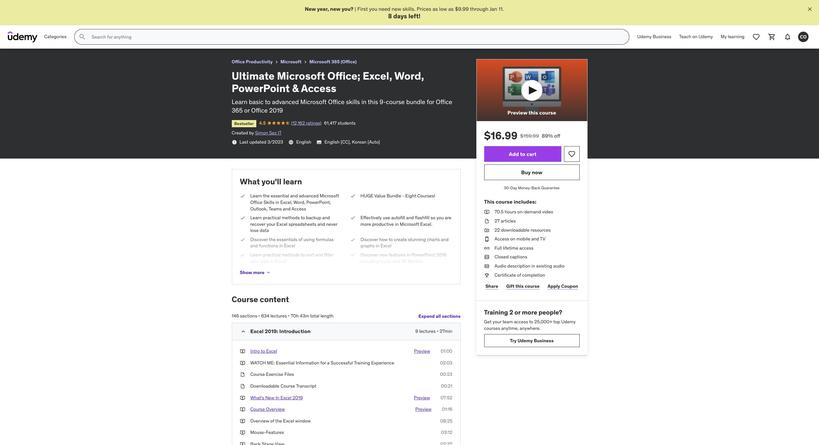 Task type: vqa. For each thing, say whether or not it's contained in the screenshot.
$64.99
no



Task type: locate. For each thing, give the bounding box(es) containing it.
sections right 146 at the left of the page
[[240, 314, 257, 320]]

new year, new you? | first you need new skills. prices as low as $9.99 through jan 11. 8 days left!
[[305, 6, 504, 20]]

• left 70h 43m
[[288, 314, 290, 320]]

1 vertical spatial or
[[514, 309, 521, 317]]

course language image
[[288, 140, 294, 145]]

the up skills
[[263, 193, 270, 199]]

1 as from the left
[[433, 6, 438, 12]]

on for teach
[[692, 34, 697, 40]]

access up anywhere.
[[514, 319, 528, 325]]

this
[[368, 98, 378, 106], [529, 110, 538, 116], [515, 284, 524, 290]]

1 vertical spatial the
[[269, 237, 276, 243]]

closed
[[495, 255, 509, 260]]

on up full lifetime access
[[510, 236, 515, 242]]

1 sections from the left
[[240, 314, 257, 320]]

0 vertical spatial methods
[[282, 215, 300, 221]]

preview button
[[404, 349, 430, 355], [403, 395, 430, 402], [405, 407, 431, 414]]

1 horizontal spatial on
[[692, 34, 697, 40]]

1 vertical spatial preview button
[[403, 395, 430, 402]]

365
[[331, 59, 340, 65], [232, 107, 243, 115]]

0 vertical spatial this
[[368, 98, 378, 106]]

to up spreadsheets
[[301, 215, 305, 221]]

excel inside button
[[280, 395, 291, 401]]

2 horizontal spatial •
[[437, 329, 438, 335]]

-
[[402, 193, 404, 199]]

the up functions on the left bottom of page
[[269, 237, 276, 243]]

new inside new year, new you? | first you need new skills. prices as low as $9.99 through jan 11. 8 days left!
[[305, 6, 316, 12]]

1 horizontal spatial powerpoint
[[412, 252, 435, 258]]

overview
[[266, 407, 285, 413], [250, 419, 269, 425]]

course for course content
[[232, 295, 258, 305]]

$16.99
[[484, 129, 518, 143]]

11.
[[498, 6, 504, 12]]

english for english [cc], korean [auto]
[[324, 139, 340, 145]]

you right the so
[[436, 215, 444, 221]]

total
[[310, 314, 319, 320]]

how
[[379, 237, 388, 243]]

in down functions on the left bottom of page
[[270, 259, 274, 265]]

and inside "effectively use autofill and flashfill so you are more productive in microsoft excel."
[[406, 215, 414, 221]]

your up courses at the bottom of page
[[493, 319, 501, 325]]

1 horizontal spatial sections
[[442, 314, 461, 320]]

excel right in
[[280, 395, 291, 401]]

microsoft up powerpoint,
[[320, 193, 339, 199]]

0 vertical spatial 365
[[331, 59, 340, 65]]

1 vertical spatial practical
[[263, 252, 281, 258]]

methods up spreadsheets
[[282, 215, 300, 221]]

office up outlook,
[[250, 200, 262, 206]]

0 vertical spatial you
[[369, 6, 377, 12]]

notifications image
[[784, 33, 792, 41]]

business left teach
[[653, 34, 671, 40]]

1 vertical spatial for
[[320, 361, 326, 366]]

top
[[553, 319, 560, 325]]

your inside learn practical methods to backup and recover your excel spreadsheets and never lose data
[[267, 222, 275, 227]]

courses!
[[417, 193, 435, 199]]

microsoft down the autofill
[[400, 222, 419, 227]]

course for course overview
[[250, 407, 265, 413]]

advanced inside ultimate microsoft office; excel, word, powerpoint & access learn basic to advanced microsoft office skills in this 9-course bundle for office 365 or office 2019
[[272, 98, 299, 106]]

course content
[[232, 295, 289, 305]]

in right skills at the top left of page
[[361, 98, 366, 106]]

• for 9
[[437, 329, 438, 335]]

1 horizontal spatial as
[[448, 6, 454, 12]]

expand all sections
[[418, 314, 461, 320]]

0 horizontal spatial english
[[296, 139, 311, 145]]

2 vertical spatial more
[[522, 309, 537, 317]]

data inside learn practical methods to backup and recover your excel spreadsheets and never lose data
[[260, 228, 269, 234]]

2 vertical spatial 2019
[[293, 395, 303, 401]]

1 horizontal spatial english
[[324, 139, 340, 145]]

buy
[[521, 169, 531, 176]]

last
[[239, 139, 248, 145]]

left!
[[408, 12, 420, 20]]

you for new year, new you? | first you need new skills. prices as low as $9.99 through jan 11. 8 days left!
[[369, 6, 377, 12]]

teach on udemy
[[679, 34, 713, 40]]

2 horizontal spatial this
[[529, 110, 538, 116]]

this course includes:
[[484, 199, 536, 205]]

categories button
[[40, 29, 70, 45]]

methods inside learn practical methods to sort and filter your data in excel
[[282, 252, 300, 258]]

course left bundle
[[386, 98, 405, 106]]

1 vertical spatial data
[[260, 259, 269, 265]]

0 horizontal spatial on
[[510, 236, 515, 242]]

this left 9-
[[368, 98, 378, 106]]

02:03
[[440, 361, 452, 366]]

your right recover
[[267, 222, 275, 227]]

2 horizontal spatial of
[[517, 273, 521, 278]]

articles
[[501, 218, 516, 224]]

simon
[[255, 130, 268, 136]]

1 horizontal spatial your
[[267, 222, 275, 227]]

learn for learn practical methods to backup and recover your excel spreadsheets and never lose data
[[250, 215, 262, 221]]

discover up including in the bottom of the page
[[360, 252, 378, 258]]

1 vertical spatial access
[[292, 206, 306, 212]]

discover for icons
[[360, 252, 378, 258]]

teams
[[269, 206, 282, 212]]

0 horizontal spatial your
[[250, 259, 259, 265]]

microsoft link
[[280, 58, 302, 66]]

your up show more button
[[250, 259, 259, 265]]

essentials
[[277, 237, 297, 243]]

learn up recover
[[250, 215, 262, 221]]

learn inside learn practical methods to backup and recover your excel spreadsheets and never lose data
[[250, 215, 262, 221]]

discover inside discover how to create stunning charts and graphs in excel
[[360, 237, 378, 243]]

$9.99
[[455, 6, 469, 12]]

discover for functions
[[250, 237, 268, 243]]

preview button left 01:16
[[405, 407, 431, 414]]

this up $159.99
[[529, 110, 538, 116]]

training up get
[[484, 309, 508, 317]]

for left a
[[320, 361, 326, 366]]

udemy image
[[8, 31, 38, 43]]

training
[[484, 309, 508, 317], [354, 361, 370, 366]]

practical down functions on the left bottom of page
[[263, 252, 281, 258]]

apply coupon button
[[546, 280, 580, 293]]

office down basic
[[251, 107, 268, 115]]

0 vertical spatial 2019
[[269, 107, 283, 115]]

1 vertical spatial wishlist image
[[568, 151, 576, 158]]

excel, down essential
[[280, 200, 292, 206]]

icons
[[380, 259, 391, 265]]

data inside learn practical methods to sort and filter your data in excel
[[260, 259, 269, 265]]

udemy inside 'link'
[[518, 338, 533, 344]]

in inside learn practical methods to sort and filter your data in excel
[[270, 259, 274, 265]]

excel down the essentials
[[284, 243, 295, 249]]

this
[[484, 199, 494, 205]]

data up show more button
[[260, 259, 269, 265]]

overview up mouse-
[[250, 419, 269, 425]]

2 horizontal spatial your
[[493, 319, 501, 325]]

2 horizontal spatial new
[[392, 6, 401, 12]]

flashfill
[[415, 215, 429, 221]]

to inside ultimate microsoft office; excel, word, powerpoint & access learn basic to advanced microsoft office skills in this 9-course bundle for office 365 or office 2019
[[265, 98, 271, 106]]

essential
[[276, 361, 295, 366]]

2 sections from the left
[[442, 314, 461, 320]]

discover inside discover new features in powerpoint 2019 including icons and 3d models
[[360, 252, 378, 258]]

and right essential
[[290, 193, 298, 199]]

learn down functions on the left bottom of page
[[250, 252, 262, 258]]

skills.
[[402, 6, 415, 12]]

co link
[[795, 29, 811, 45]]

lectures right the 634
[[270, 314, 287, 320]]

1 horizontal spatial new
[[379, 252, 388, 258]]

you inside "effectively use autofill and flashfill so you are more productive in microsoft excel."
[[436, 215, 444, 221]]

and left functions on the left bottom of page
[[250, 243, 258, 249]]

xsmall image
[[240, 193, 245, 200], [350, 193, 355, 200], [240, 215, 245, 222], [350, 215, 355, 222], [484, 227, 489, 234], [240, 237, 245, 243], [484, 245, 489, 252], [240, 252, 245, 259], [350, 252, 355, 259], [484, 255, 489, 261], [484, 264, 489, 270], [266, 271, 271, 276], [484, 273, 489, 279], [240, 349, 245, 355], [240, 384, 245, 390], [240, 407, 245, 414], [240, 430, 245, 437], [240, 442, 245, 446]]

sections inside dropdown button
[[442, 314, 461, 320]]

0 horizontal spatial word,
[[293, 200, 305, 206]]

in down the autofill
[[395, 222, 399, 227]]

1 vertical spatial lectures
[[419, 329, 436, 335]]

overview down what's new in excel 2019 button in the bottom left of the page
[[266, 407, 285, 413]]

0 horizontal spatial lectures
[[270, 314, 287, 320]]

discover inside discover the essentials of using formulas and functions in excel
[[250, 237, 268, 243]]

27
[[495, 218, 500, 224]]

preview button down 9
[[404, 349, 430, 355]]

1 vertical spatial on
[[510, 236, 515, 242]]

0 horizontal spatial of
[[270, 419, 274, 425]]

0 horizontal spatial •
[[258, 314, 260, 320]]

office productivity link
[[232, 58, 273, 66]]

1 horizontal spatial 2019
[[293, 395, 303, 401]]

in inside discover how to create stunning charts and graphs in excel
[[376, 243, 379, 249]]

in inside discover the essentials of using formulas and functions in excel
[[279, 243, 283, 249]]

length
[[320, 314, 334, 320]]

0 horizontal spatial or
[[244, 107, 250, 115]]

0 vertical spatial overview
[[266, 407, 285, 413]]

udemy business
[[637, 34, 671, 40]]

excel, inside learn the essential and advanced microsoft office skills in excel, word, powerpoint, outlook, teams and access
[[280, 200, 292, 206]]

more down the 'effectively'
[[360, 222, 371, 227]]

course down "watch"
[[250, 372, 265, 378]]

to right basic
[[265, 98, 271, 106]]

0 horizontal spatial this
[[368, 98, 378, 106]]

the for learn
[[263, 193, 270, 199]]

xsmall image
[[274, 60, 279, 65], [303, 60, 308, 65], [232, 140, 237, 145], [484, 209, 489, 216], [484, 218, 489, 225], [484, 236, 489, 243], [350, 237, 355, 243], [240, 361, 245, 367], [240, 372, 245, 379], [240, 395, 245, 402], [240, 419, 245, 425]]

0 vertical spatial business
[[653, 34, 671, 40]]

1 vertical spatial this
[[529, 110, 538, 116]]

2 horizontal spatial more
[[522, 309, 537, 317]]

634
[[261, 314, 269, 320]]

1 vertical spatial overview
[[250, 419, 269, 425]]

01:00
[[441, 349, 452, 355]]

small image
[[240, 329, 246, 336]]

2 vertical spatial of
[[270, 419, 274, 425]]

1 vertical spatial methods
[[282, 252, 300, 258]]

1 vertical spatial 365
[[232, 107, 243, 115]]

first
[[357, 6, 368, 12]]

your inside training 2 or more people? get your team access to 25,000+ top udemy courses anytime, anywhere.
[[493, 319, 501, 325]]

2019 down charts
[[436, 252, 446, 258]]

1 vertical spatial your
[[250, 259, 259, 265]]

27min
[[440, 329, 452, 335]]

or
[[244, 107, 250, 115], [514, 309, 521, 317]]

excel inside learn practical methods to backup and recover your excel spreadsheets and never lose data
[[276, 222, 287, 227]]

1 horizontal spatial for
[[427, 98, 434, 106]]

you right first
[[369, 6, 377, 12]]

0 vertical spatial or
[[244, 107, 250, 115]]

sort
[[306, 252, 314, 258]]

advanced down &
[[272, 98, 299, 106]]

course up 89%
[[539, 110, 556, 116]]

course inside button
[[250, 407, 265, 413]]

Search for anything text field
[[90, 31, 621, 43]]

of inside discover the essentials of using formulas and functions in excel
[[298, 237, 302, 243]]

1 horizontal spatial this
[[515, 284, 524, 290]]

new left year,
[[305, 6, 316, 12]]

word, inside ultimate microsoft office; excel, word, powerpoint & access learn basic to advanced microsoft office skills in this 9-course bundle for office 365 or office 2019
[[394, 69, 424, 83]]

powerpoint up models
[[412, 252, 435, 258]]

more up anywhere.
[[522, 309, 537, 317]]

course overview button
[[250, 407, 285, 414]]

0 vertical spatial the
[[263, 193, 270, 199]]

the for discover
[[269, 237, 276, 243]]

overview of the excel window
[[250, 419, 311, 425]]

1 horizontal spatial of
[[298, 237, 302, 243]]

1 vertical spatial excel,
[[280, 200, 292, 206]]

discover down lose
[[250, 237, 268, 243]]

your inside learn practical methods to sort and filter your data in excel
[[250, 259, 259, 265]]

excel inside discover how to create stunning charts and graphs in excel
[[380, 243, 391, 249]]

sections right all
[[442, 314, 461, 320]]

business inside 'link'
[[534, 338, 554, 344]]

1 vertical spatial word,
[[293, 200, 305, 206]]

0 horizontal spatial excel,
[[280, 200, 292, 206]]

00:23
[[440, 372, 452, 378]]

1 horizontal spatial word,
[[394, 69, 424, 83]]

practical inside learn practical methods to backup and recover your excel spreadsheets and never lose data
[[263, 215, 281, 221]]

microsoft up "office;" at left top
[[309, 59, 330, 65]]

to left 'cart'
[[520, 151, 525, 158]]

charts
[[427, 237, 440, 243]]

your
[[267, 222, 275, 227], [250, 259, 259, 265], [493, 319, 501, 325]]

0 vertical spatial new
[[305, 6, 316, 12]]

word, inside learn the essential and advanced microsoft office skills in excel, word, powerpoint, outlook, teams and access
[[293, 200, 305, 206]]

1 horizontal spatial new
[[305, 6, 316, 12]]

preview button for 07:52
[[403, 395, 430, 402]]

excel up the essentials
[[276, 222, 287, 227]]

excel
[[276, 222, 287, 227], [284, 243, 295, 249], [380, 243, 391, 249], [275, 259, 286, 265], [250, 329, 264, 335], [266, 349, 277, 355], [280, 395, 291, 401], [283, 419, 294, 425]]

what's
[[250, 395, 264, 401]]

1 vertical spatial powerpoint
[[412, 252, 435, 258]]

0 vertical spatial practical
[[263, 215, 281, 221]]

1 english from the left
[[296, 139, 311, 145]]

more right show
[[253, 270, 264, 276]]

and inside discover the essentials of using formulas and functions in excel
[[250, 243, 258, 249]]

0 vertical spatial data
[[260, 228, 269, 234]]

0 horizontal spatial more
[[253, 270, 264, 276]]

recover
[[250, 222, 265, 227]]

of down description
[[517, 273, 521, 278]]

course for course exercise files
[[250, 372, 265, 378]]

this for preview this course
[[529, 110, 538, 116]]

excel.
[[420, 222, 432, 227]]

of for overview of the excel window
[[270, 419, 274, 425]]

1 horizontal spatial wishlist image
[[752, 33, 760, 41]]

methods inside learn practical methods to backup and recover your excel spreadsheets and never lose data
[[282, 215, 300, 221]]

access right &
[[301, 82, 336, 95]]

2 methods from the top
[[282, 252, 300, 258]]

• left 27min
[[437, 329, 438, 335]]

learn
[[232, 98, 247, 106], [250, 193, 262, 199], [250, 215, 262, 221], [250, 252, 262, 258]]

course up 146 at the left of the page
[[232, 295, 258, 305]]

practical inside learn practical methods to sort and filter your data in excel
[[263, 252, 281, 258]]

and inside discover how to create stunning charts and graphs in excel
[[441, 237, 449, 243]]

preview left 07:52
[[414, 395, 430, 401]]

to up anywhere.
[[529, 319, 533, 325]]

2 horizontal spatial 2019
[[436, 252, 446, 258]]

new
[[305, 6, 316, 12], [265, 395, 274, 401]]

word, left powerpoint,
[[293, 200, 305, 206]]

files
[[284, 372, 294, 378]]

0 vertical spatial training
[[484, 309, 508, 317]]

0 vertical spatial advanced
[[272, 98, 299, 106]]

2019 inside discover new features in powerpoint 2019 including icons and 3d models
[[436, 252, 446, 258]]

0 horizontal spatial powerpoint
[[232, 82, 290, 95]]

2 vertical spatial your
[[493, 319, 501, 325]]

data down recover
[[260, 228, 269, 234]]

and down backup
[[317, 222, 325, 227]]

and inside discover new features in powerpoint 2019 including icons and 3d models
[[392, 259, 400, 265]]

information
[[296, 361, 319, 366]]

new inside discover new features in powerpoint 2019 including icons and 3d models
[[379, 252, 388, 258]]

in down the essentials
[[279, 243, 283, 249]]

this right gift
[[515, 284, 524, 290]]

office left skills at the top left of page
[[328, 98, 345, 106]]

2 vertical spatial access
[[495, 236, 509, 242]]

english right course language icon
[[296, 139, 311, 145]]

anywhere.
[[520, 326, 540, 332]]

word, up bundle
[[394, 69, 424, 83]]

add to cart button
[[484, 147, 561, 162]]

preview button for 01:16
[[405, 407, 431, 414]]

you for effectively use autofill and flashfill so you are more productive in microsoft excel.
[[436, 215, 444, 221]]

this inside button
[[529, 110, 538, 116]]

0 horizontal spatial 2019
[[269, 107, 283, 115]]

of for certificate of completion
[[517, 273, 521, 278]]

0 horizontal spatial new
[[330, 6, 340, 12]]

1 practical from the top
[[263, 215, 281, 221]]

1 horizontal spatial or
[[514, 309, 521, 317]]

course down the what's
[[250, 407, 265, 413]]

xsmall image inside show more button
[[266, 271, 271, 276]]

0 horizontal spatial sections
[[240, 314, 257, 320]]

00:21
[[441, 384, 452, 390]]

transcript
[[296, 384, 316, 390]]

2 practical from the top
[[263, 252, 281, 258]]

1 vertical spatial new
[[265, 395, 274, 401]]

1 vertical spatial of
[[517, 273, 521, 278]]

to inside training 2 or more people? get your team access to 25,000+ top udemy courses anytime, anywhere.
[[529, 319, 533, 325]]

excel, inside ultimate microsoft office; excel, word, powerpoint & access learn basic to advanced microsoft office skills in this 9-course bundle for office 365 or office 2019
[[363, 69, 392, 83]]

1 horizontal spatial you
[[436, 215, 444, 221]]

backup
[[306, 215, 321, 221]]

1 vertical spatial access
[[514, 319, 528, 325]]

0 horizontal spatial you
[[369, 6, 377, 12]]

advanced up powerpoint,
[[299, 193, 319, 199]]

1 vertical spatial 2019
[[436, 252, 446, 258]]

new left you?
[[330, 6, 340, 12]]

of left using
[[298, 237, 302, 243]]

eight
[[405, 193, 416, 199]]

2019 down transcript in the left bottom of the page
[[293, 395, 303, 401]]

access inside ultimate microsoft office; excel, word, powerpoint & access learn basic to advanced microsoft office skills in this 9-course bundle for office 365 or office 2019
[[301, 82, 336, 95]]

to left sort
[[301, 252, 305, 258]]

microsoft inside "effectively use autofill and flashfill so you are more productive in microsoft excel."
[[400, 222, 419, 227]]

1 vertical spatial advanced
[[299, 193, 319, 199]]

mouse-features
[[250, 430, 284, 436]]

learn the essential and advanced microsoft office skills in excel, word, powerpoint, outlook, teams and access
[[250, 193, 339, 212]]

ratings)
[[306, 120, 321, 126]]

you inside new year, new you? | first you need new skills. prices as low as $9.99 through jan 11. 8 days left!
[[369, 6, 377, 12]]

preview down 9
[[414, 349, 430, 355]]

2 english from the left
[[324, 139, 340, 145]]

0 vertical spatial for
[[427, 98, 434, 106]]

0 vertical spatial excel,
[[363, 69, 392, 83]]

training right successful
[[354, 361, 370, 366]]

and inside learn practical methods to sort and filter your data in excel
[[315, 252, 323, 258]]

as left low
[[433, 6, 438, 12]]

(office)
[[341, 59, 357, 65]]

0 horizontal spatial business
[[534, 338, 554, 344]]

the inside discover the essentials of using formulas and functions in excel
[[269, 237, 276, 243]]

1 horizontal spatial business
[[653, 34, 671, 40]]

access down mobile
[[519, 245, 533, 251]]

what's new in excel 2019 button
[[250, 395, 303, 402]]

simon sez it link
[[255, 130, 282, 136]]

for right bundle
[[427, 98, 434, 106]]

learn inside learn the essential and advanced microsoft office skills in excel, word, powerpoint, outlook, teams and access
[[250, 193, 262, 199]]

0 vertical spatial word,
[[394, 69, 424, 83]]

learn inside learn practical methods to sort and filter your data in excel
[[250, 252, 262, 258]]

courses
[[484, 326, 500, 332]]

to inside learn practical methods to sort and filter your data in excel
[[301, 252, 305, 258]]

in down how
[[376, 243, 379, 249]]

practical down teams on the top of page
[[263, 215, 281, 221]]

functions
[[259, 243, 278, 249]]

wishlist image
[[752, 33, 760, 41], [568, 151, 576, 158]]

the inside learn the essential and advanced microsoft office skills in excel, word, powerpoint, outlook, teams and access
[[263, 193, 270, 199]]

to right how
[[389, 237, 393, 243]]

to inside discover how to create stunning charts and graphs in excel
[[389, 237, 393, 243]]

and right sort
[[315, 252, 323, 258]]

and
[[290, 193, 298, 199], [283, 206, 291, 212], [322, 215, 330, 221], [406, 215, 414, 221], [317, 222, 325, 227], [531, 236, 539, 242], [441, 237, 449, 243], [250, 243, 258, 249], [315, 252, 323, 258], [392, 259, 400, 265]]

and right the autofill
[[406, 215, 414, 221]]

english right 'closed captions' 'icon'
[[324, 139, 340, 145]]

1 vertical spatial you
[[436, 215, 444, 221]]

1 horizontal spatial more
[[360, 222, 371, 227]]

show more
[[240, 270, 264, 276]]

basic
[[249, 98, 264, 106]]

english
[[296, 139, 311, 145], [324, 139, 340, 145]]

1 methods from the top
[[282, 215, 300, 221]]

preview
[[507, 110, 527, 116], [414, 349, 430, 355], [414, 395, 430, 401], [415, 407, 431, 413]]

$16.99 $159.99 89% off
[[484, 129, 560, 143]]

course
[[386, 98, 405, 106], [539, 110, 556, 116], [496, 199, 513, 205], [525, 284, 540, 290]]

of up features
[[270, 419, 274, 425]]

0 horizontal spatial training
[[354, 361, 370, 366]]

1 horizontal spatial lectures
[[419, 329, 436, 335]]

0 horizontal spatial for
[[320, 361, 326, 366]]

back
[[531, 186, 540, 191]]

days
[[393, 12, 407, 20]]

udemy business link
[[633, 29, 675, 45]]

preview up $16.99 $159.99 89% off
[[507, 110, 527, 116]]

training inside training 2 or more people? get your team access to 25,000+ top udemy courses anytime, anywhere.
[[484, 309, 508, 317]]

in up 3d
[[407, 252, 410, 258]]

1 horizontal spatial excel,
[[363, 69, 392, 83]]

course overview
[[250, 407, 285, 413]]

by
[[249, 130, 254, 136]]

0 horizontal spatial wishlist image
[[568, 151, 576, 158]]

in inside ultimate microsoft office; excel, word, powerpoint & access learn basic to advanced microsoft office skills in this 9-course bundle for office 365 or office 2019
[[361, 98, 366, 106]]

preview button left 07:52
[[403, 395, 430, 402]]



Task type: describe. For each thing, give the bounding box(es) containing it.
preview left 01:16
[[415, 407, 431, 413]]

buy now
[[521, 169, 542, 176]]

discover for graphs
[[360, 237, 378, 243]]

udemy inside training 2 or more people? get your team access to 25,000+ top udemy courses anytime, anywhere.
[[561, 319, 576, 325]]

more inside "effectively use autofill and flashfill so you are more productive in microsoft excel."
[[360, 222, 371, 227]]

in up completion
[[531, 264, 535, 269]]

this for gift this course
[[515, 284, 524, 290]]

this inside ultimate microsoft office; excel, word, powerpoint & access learn basic to advanced microsoft office skills in this 9-course bundle for office 365 or office 2019
[[368, 98, 378, 106]]

formulas
[[316, 237, 334, 243]]

9 lectures • 27min
[[415, 329, 452, 335]]

downloadable course transcript
[[250, 384, 316, 390]]

office right bundle
[[436, 98, 452, 106]]

practical for excel
[[263, 215, 281, 221]]

70.5 hours on-demand video
[[495, 209, 553, 215]]

70.5
[[495, 209, 504, 215]]

0 vertical spatial wishlist image
[[752, 33, 760, 41]]

2019 inside ultimate microsoft office; excel, word, powerpoint & access learn basic to advanced microsoft office skills in this 9-course bundle for office 365 or office 2019
[[269, 107, 283, 115]]

learning
[[728, 34, 744, 40]]

1 horizontal spatial •
[[288, 314, 290, 320]]

powerpoint,
[[306, 200, 331, 206]]

excel right small image
[[250, 329, 264, 335]]

add to cart
[[509, 151, 536, 158]]

in inside "effectively use autofill and flashfill so you are more productive in microsoft excel."
[[395, 222, 399, 227]]

course up 70.5
[[496, 199, 513, 205]]

methods for spreadsheets
[[282, 215, 300, 221]]

course down files
[[281, 384, 295, 390]]

effectively
[[360, 215, 382, 221]]

closed captions image
[[317, 140, 322, 145]]

to inside learn practical methods to backup and recover your excel spreadsheets and never lose data
[[301, 215, 305, 221]]

intro to excel
[[250, 349, 277, 355]]

4.5
[[259, 120, 266, 126]]

ultimate microsoft office; excel, word, powerpoint & access learn basic to advanced microsoft office skills in this 9-course bundle for office 365 or office 2019
[[232, 69, 452, 115]]

[cc], korean
[[341, 139, 366, 145]]

audio
[[495, 264, 506, 269]]

learn inside ultimate microsoft office; excel, word, powerpoint & access learn basic to advanced microsoft office skills in this 9-course bundle for office 365 or office 2019
[[232, 98, 247, 106]]

intro to excel button
[[250, 349, 277, 355]]

show
[[240, 270, 252, 276]]

microsoft down the microsoft link
[[277, 69, 325, 83]]

office inside learn the essential and advanced microsoft office skills in excel, word, powerpoint, outlook, teams and access
[[250, 200, 262, 206]]

a
[[327, 361, 330, 366]]

and right teams on the top of page
[[283, 206, 291, 212]]

on for access
[[510, 236, 515, 242]]

close image
[[807, 6, 813, 12]]

team
[[502, 319, 513, 325]]

through
[[470, 6, 488, 12]]

excel left window
[[283, 419, 294, 425]]

gift this course
[[506, 284, 540, 290]]

created by simon sez it
[[232, 130, 282, 136]]

apply
[[548, 284, 560, 290]]

office up ultimate
[[232, 59, 245, 65]]

need
[[379, 6, 390, 12]]

to inside 'button'
[[520, 151, 525, 158]]

excel 2019: introduction
[[250, 329, 310, 335]]

models
[[408, 259, 423, 265]]

advanced inside learn the essential and advanced microsoft office skills in excel, word, powerpoint, outlook, teams and access
[[299, 193, 319, 199]]

discover how to create stunning charts and graphs in excel
[[360, 237, 449, 249]]

shopping cart with 0 items image
[[768, 33, 776, 41]]

successful
[[331, 361, 353, 366]]

access inside training 2 or more people? get your team access to 25,000+ top udemy courses anytime, anywhere.
[[514, 319, 528, 325]]

bestseller
[[234, 121, 254, 126]]

watch
[[250, 361, 266, 366]]

huge value bundle - eight courses!
[[360, 193, 435, 199]]

my learning
[[721, 34, 744, 40]]

excel inside learn practical methods to sort and filter your data in excel
[[275, 259, 286, 265]]

or inside training 2 or more people? get your team access to 25,000+ top udemy courses anytime, anywhere.
[[514, 309, 521, 317]]

preview this course
[[507, 110, 556, 116]]

to inside "button"
[[261, 349, 265, 355]]

access on mobile and tv
[[495, 236, 545, 242]]

more inside button
[[253, 270, 264, 276]]

0 vertical spatial lectures
[[270, 314, 287, 320]]

experience
[[371, 361, 394, 366]]

new inside button
[[265, 395, 274, 401]]

coupon
[[561, 284, 578, 290]]

89%
[[542, 133, 553, 139]]

(12,162 ratings)
[[291, 120, 321, 126]]

access inside learn the essential and advanced microsoft office skills in excel, word, powerpoint, outlook, teams and access
[[292, 206, 306, 212]]

more inside training 2 or more people? get your team access to 25,000+ top udemy courses anytime, anywhere.
[[522, 309, 537, 317]]

microsoft inside learn the essential and advanced microsoft office skills in excel, word, powerpoint, outlook, teams and access
[[320, 193, 339, 199]]

methods for in
[[282, 252, 300, 258]]

low
[[439, 6, 447, 12]]

2 as from the left
[[448, 6, 454, 12]]

learn practical methods to backup and recover your excel spreadsheets and never lose data
[[250, 215, 337, 234]]

your for data
[[250, 259, 259, 265]]

graphs
[[360, 243, 375, 249]]

course inside button
[[539, 110, 556, 116]]

my learning link
[[717, 29, 748, 45]]

lose
[[250, 228, 259, 234]]

spreadsheets
[[289, 222, 316, 227]]

jan
[[489, 6, 497, 12]]

practical for data
[[263, 252, 281, 258]]

excel inside "button"
[[266, 349, 277, 355]]

3d
[[401, 259, 407, 265]]

skills
[[346, 98, 360, 106]]

course down completion
[[525, 284, 540, 290]]

2019 inside what's new in excel 2019 button
[[293, 395, 303, 401]]

146 sections • 634 lectures • 70h 43m total length
[[232, 314, 334, 320]]

powerpoint inside discover new features in powerpoint 2019 including icons and 3d models
[[412, 252, 435, 258]]

anytime,
[[501, 326, 519, 332]]

includes:
[[514, 199, 536, 205]]

categories
[[44, 34, 66, 40]]

preview this course button
[[476, 59, 587, 122]]

microsoft up the ratings)
[[300, 98, 327, 106]]

and up never
[[322, 215, 330, 221]]

0 vertical spatial access
[[519, 245, 533, 251]]

exercise
[[266, 372, 283, 378]]

share
[[485, 284, 498, 290]]

office productivity
[[232, 59, 273, 65]]

in inside learn the essential and advanced microsoft office skills in excel, word, powerpoint, outlook, teams and access
[[275, 200, 279, 206]]

use
[[383, 215, 390, 221]]

0 vertical spatial preview button
[[404, 349, 430, 355]]

overview inside button
[[266, 407, 285, 413]]

365 inside microsoft 365 (office) link
[[331, 59, 340, 65]]

|
[[355, 6, 356, 12]]

preview inside button
[[507, 110, 527, 116]]

submit search image
[[79, 33, 86, 41]]

certificate of completion
[[495, 273, 545, 278]]

2 vertical spatial the
[[275, 419, 282, 425]]

powerpoint inside ultimate microsoft office; excel, word, powerpoint & access learn basic to advanced microsoft office skills in this 9-course bundle for office 365 or office 2019
[[232, 82, 290, 95]]

for inside ultimate microsoft office; excel, word, powerpoint & access learn basic to advanced microsoft office skills in this 9-course bundle for office 365 or office 2019
[[427, 98, 434, 106]]

and left the tv
[[531, 236, 539, 242]]

03:12
[[441, 430, 452, 436]]

[auto]
[[368, 139, 380, 145]]

1 vertical spatial training
[[354, 361, 370, 366]]

skills
[[263, 200, 274, 206]]

students
[[338, 120, 356, 126]]

introduction
[[279, 329, 310, 335]]

bundle
[[387, 193, 401, 199]]

audio
[[553, 264, 565, 269]]

in inside discover new features in powerpoint 2019 including icons and 3d models
[[407, 252, 410, 258]]

audio description in existing audio
[[495, 264, 565, 269]]

365 inside ultimate microsoft office; excel, word, powerpoint & access learn basic to advanced microsoft office skills in this 9-course bundle for office 365 or office 2019
[[232, 107, 243, 115]]

27 articles
[[495, 218, 516, 224]]

• for 146
[[258, 314, 260, 320]]

english for english
[[296, 139, 311, 145]]

learn practical methods to sort and filter your data in excel
[[250, 252, 333, 265]]

expand
[[418, 314, 435, 320]]

course inside ultimate microsoft office; excel, word, powerpoint & access learn basic to advanced microsoft office skills in this 9-course bundle for office 365 or office 2019
[[386, 98, 405, 106]]

features
[[266, 430, 284, 436]]

people?
[[539, 309, 562, 317]]

productive
[[372, 222, 394, 227]]

$159.99
[[520, 133, 539, 139]]

microsoft up &
[[280, 59, 302, 65]]

01:16
[[442, 407, 452, 413]]

30-day money-back guarantee
[[504, 186, 560, 191]]

3/2023
[[267, 139, 283, 145]]

discover the essentials of using formulas and functions in excel
[[250, 237, 334, 249]]

teach on udemy link
[[675, 29, 717, 45]]

learn for learn practical methods to sort and filter your data in excel
[[250, 252, 262, 258]]

me:
[[267, 361, 275, 366]]

office;
[[327, 69, 360, 83]]

learn for learn the essential and advanced microsoft office skills in excel, word, powerpoint, outlook, teams and access
[[250, 193, 262, 199]]

excel inside discover the essentials of using formulas and functions in excel
[[284, 243, 295, 249]]

created
[[232, 130, 248, 136]]

or inside ultimate microsoft office; excel, word, powerpoint & access learn basic to advanced microsoft office skills in this 9-course bundle for office 365 or office 2019
[[244, 107, 250, 115]]

your for excel
[[267, 222, 275, 227]]

22 downloadable resources
[[495, 227, 551, 233]]



